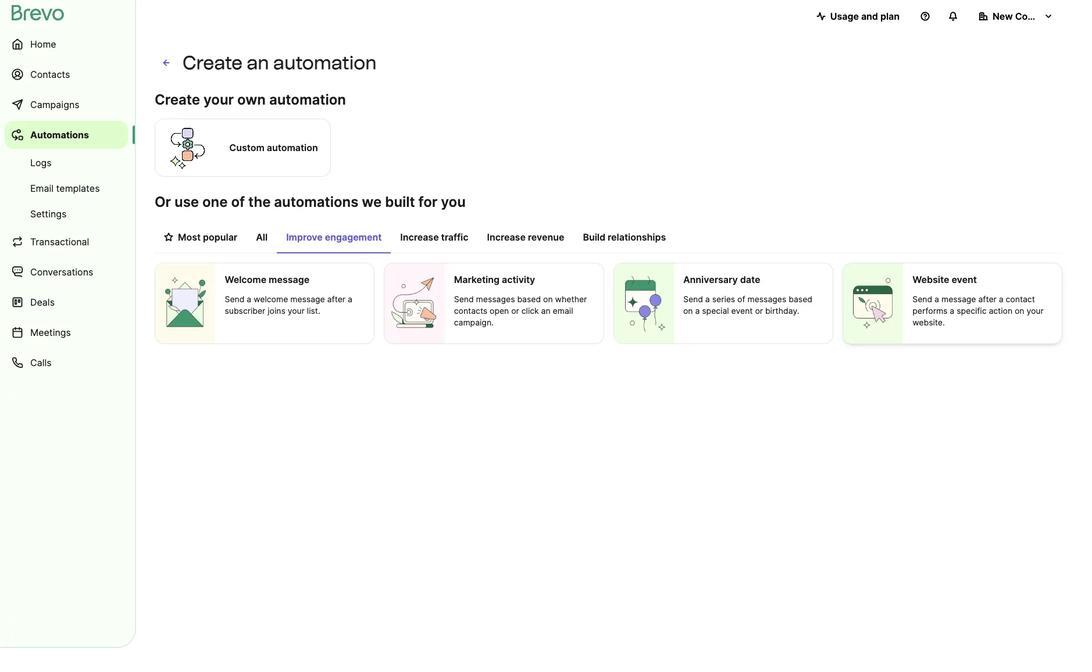Task type: vqa. For each thing, say whether or not it's contained in the screenshot.
welcome
yes



Task type: locate. For each thing, give the bounding box(es) containing it.
plan
[[881, 10, 900, 22]]

your inside send a welcome message after a subscriber joins your list.
[[288, 306, 305, 316]]

0 horizontal spatial after
[[327, 294, 346, 304]]

1 vertical spatial event
[[732, 306, 753, 316]]

based
[[518, 294, 541, 304], [789, 294, 813, 304]]

custom automation
[[229, 142, 318, 154]]

tab list
[[155, 226, 1063, 254]]

special
[[703, 306, 730, 316]]

1 increase from the left
[[401, 232, 439, 243]]

message up the specific
[[942, 294, 977, 304]]

0 vertical spatial of
[[231, 194, 245, 211]]

your left own
[[204, 91, 234, 108]]

based inside send a series of messages based on a special event or birthday.
[[789, 294, 813, 304]]

action
[[990, 306, 1013, 316]]

deals link
[[5, 289, 128, 317]]

message up send a welcome message after a subscriber joins your list.
[[269, 274, 310, 286]]

series
[[713, 294, 736, 304]]

open
[[490, 306, 509, 316]]

we
[[362, 194, 382, 211]]

send
[[225, 294, 245, 304], [454, 294, 474, 304], [684, 294, 704, 304], [913, 294, 933, 304]]

on left special at the right top of page
[[684, 306, 693, 316]]

conversations
[[30, 267, 93, 278]]

create an automation
[[183, 52, 377, 74]]

of
[[231, 194, 245, 211], [738, 294, 746, 304]]

1 horizontal spatial of
[[738, 294, 746, 304]]

website
[[913, 274, 950, 286]]

contact
[[1006, 294, 1036, 304]]

or left 'click'
[[512, 306, 520, 316]]

welcome
[[225, 274, 267, 286]]

your
[[204, 91, 234, 108], [288, 306, 305, 316], [1027, 306, 1044, 316]]

meetings
[[30, 327, 71, 339]]

send a welcome message after a subscriber joins your list.
[[225, 294, 353, 316]]

on
[[544, 294, 553, 304], [684, 306, 693, 316], [1015, 306, 1025, 316]]

2 messages from the left
[[748, 294, 787, 304]]

message up list.
[[291, 294, 325, 304]]

increase for increase traffic
[[401, 232, 439, 243]]

popular
[[203, 232, 238, 243]]

company
[[1016, 10, 1059, 22]]

increase inside 'link'
[[487, 232, 526, 243]]

on down the contact
[[1015, 306, 1025, 316]]

send inside send a series of messages based on a special event or birthday.
[[684, 294, 704, 304]]

send inside send a message after a contact performs a specific action on your website.
[[913, 294, 933, 304]]

click
[[522, 306, 539, 316]]

0 vertical spatial create
[[183, 52, 243, 74]]

1 horizontal spatial or
[[756, 306, 763, 316]]

0 horizontal spatial event
[[732, 306, 753, 316]]

messages inside send messages based on whether contacts open or click an email campaign.
[[476, 294, 515, 304]]

campaigns
[[30, 99, 80, 111]]

of right series
[[738, 294, 746, 304]]

your down the contact
[[1027, 306, 1044, 316]]

templates
[[56, 183, 100, 194]]

email
[[30, 183, 54, 194]]

send up contacts
[[454, 294, 474, 304]]

on up email
[[544, 294, 553, 304]]

automation
[[273, 52, 377, 74], [269, 91, 346, 108], [267, 142, 318, 154]]

2 horizontal spatial on
[[1015, 306, 1025, 316]]

new company button
[[970, 5, 1063, 28]]

your left list.
[[288, 306, 305, 316]]

an up own
[[247, 52, 269, 74]]

messages up the open
[[476, 294, 515, 304]]

an
[[247, 52, 269, 74], [542, 306, 551, 316]]

automations
[[30, 129, 89, 141]]

3 send from the left
[[684, 294, 704, 304]]

0 horizontal spatial on
[[544, 294, 553, 304]]

settings link
[[5, 203, 128, 226]]

and
[[862, 10, 879, 22]]

activity
[[502, 274, 536, 286]]

tab list containing most popular
[[155, 226, 1063, 254]]

1 send from the left
[[225, 294, 245, 304]]

event down series
[[732, 306, 753, 316]]

2 based from the left
[[789, 294, 813, 304]]

0 horizontal spatial of
[[231, 194, 245, 211]]

usage
[[831, 10, 859, 22]]

2 send from the left
[[454, 294, 474, 304]]

0 vertical spatial an
[[247, 52, 269, 74]]

1 or from the left
[[512, 306, 520, 316]]

0 horizontal spatial messages
[[476, 294, 515, 304]]

1 horizontal spatial after
[[979, 294, 997, 304]]

message
[[269, 274, 310, 286], [291, 294, 325, 304], [942, 294, 977, 304]]

specific
[[957, 306, 987, 316]]

1 after from the left
[[327, 294, 346, 304]]

0 horizontal spatial increase
[[401, 232, 439, 243]]

0 horizontal spatial or
[[512, 306, 520, 316]]

1 horizontal spatial an
[[542, 306, 551, 316]]

or inside send messages based on whether contacts open or click an email campaign.
[[512, 306, 520, 316]]

1 vertical spatial create
[[155, 91, 200, 108]]

of left the at the top of the page
[[231, 194, 245, 211]]

send a series of messages based on a special event or birthday.
[[684, 294, 813, 316]]

0 horizontal spatial based
[[518, 294, 541, 304]]

event
[[952, 274, 978, 286], [732, 306, 753, 316]]

custom
[[229, 142, 265, 154]]

1 based from the left
[[518, 294, 541, 304]]

0 vertical spatial event
[[952, 274, 978, 286]]

or
[[512, 306, 520, 316], [756, 306, 763, 316]]

send up subscriber
[[225, 294, 245, 304]]

1 vertical spatial automation
[[269, 91, 346, 108]]

2 horizontal spatial your
[[1027, 306, 1044, 316]]

2 vertical spatial automation
[[267, 142, 318, 154]]

most
[[178, 232, 201, 243]]

all
[[256, 232, 268, 243]]

after
[[327, 294, 346, 304], [979, 294, 997, 304]]

send up performs
[[913, 294, 933, 304]]

2 or from the left
[[756, 306, 763, 316]]

all link
[[247, 226, 277, 253]]

transactional
[[30, 236, 89, 248]]

create
[[183, 52, 243, 74], [155, 91, 200, 108]]

or left birthday.
[[756, 306, 763, 316]]

send a message after a contact performs a specific action on your website.
[[913, 294, 1044, 328]]

2 after from the left
[[979, 294, 997, 304]]

send for marketing activity
[[454, 294, 474, 304]]

based up birthday.
[[789, 294, 813, 304]]

1 messages from the left
[[476, 294, 515, 304]]

1 horizontal spatial increase
[[487, 232, 526, 243]]

send up special at the right top of page
[[684, 294, 704, 304]]

traffic
[[441, 232, 469, 243]]

messages up birthday.
[[748, 294, 787, 304]]

1 horizontal spatial your
[[288, 306, 305, 316]]

date
[[741, 274, 761, 286]]

own
[[237, 91, 266, 108]]

of for the
[[231, 194, 245, 211]]

settings
[[30, 208, 67, 220]]

2 increase from the left
[[487, 232, 526, 243]]

email templates link
[[5, 177, 128, 200]]

automations link
[[5, 121, 128, 149]]

a
[[247, 294, 252, 304], [348, 294, 353, 304], [706, 294, 710, 304], [935, 294, 940, 304], [1000, 294, 1004, 304], [696, 306, 700, 316], [950, 306, 955, 316]]

1 vertical spatial of
[[738, 294, 746, 304]]

based up 'click'
[[518, 294, 541, 304]]

of inside send a series of messages based on a special event or birthday.
[[738, 294, 746, 304]]

relationships
[[608, 232, 666, 243]]

email
[[553, 306, 573, 316]]

an right 'click'
[[542, 306, 551, 316]]

1 horizontal spatial messages
[[748, 294, 787, 304]]

increase left revenue
[[487, 232, 526, 243]]

increase
[[401, 232, 439, 243], [487, 232, 526, 243]]

messages
[[476, 294, 515, 304], [748, 294, 787, 304]]

4 send from the left
[[913, 294, 933, 304]]

calls link
[[5, 349, 128, 377]]

event up the specific
[[952, 274, 978, 286]]

1 vertical spatial an
[[542, 306, 551, 316]]

1 horizontal spatial on
[[684, 306, 693, 316]]

1 horizontal spatial based
[[789, 294, 813, 304]]

send inside send a welcome message after a subscriber joins your list.
[[225, 294, 245, 304]]

dxrbf image
[[164, 233, 173, 242]]

increase left traffic
[[401, 232, 439, 243]]

build relationships
[[583, 232, 666, 243]]

automation inside button
[[267, 142, 318, 154]]

send inside send messages based on whether contacts open or click an email campaign.
[[454, 294, 474, 304]]

new
[[993, 10, 1014, 22]]

increase for increase revenue
[[487, 232, 526, 243]]



Task type: describe. For each thing, give the bounding box(es) containing it.
after inside send a message after a contact performs a specific action on your website.
[[979, 294, 997, 304]]

use
[[175, 194, 199, 211]]

improve engagement
[[286, 232, 382, 243]]

create for create an automation
[[183, 52, 243, 74]]

improve engagement link
[[277, 226, 391, 254]]

deals
[[30, 297, 55, 308]]

on inside send a message after a contact performs a specific action on your website.
[[1015, 306, 1025, 316]]

send for website event
[[913, 294, 933, 304]]

custom automation button
[[155, 117, 331, 179]]

calls
[[30, 357, 52, 369]]

event inside send a series of messages based on a special event or birthday.
[[732, 306, 753, 316]]

build
[[583, 232, 606, 243]]

based inside send messages based on whether contacts open or click an email campaign.
[[518, 294, 541, 304]]

one
[[203, 194, 228, 211]]

list.
[[307, 306, 321, 316]]

revenue
[[528, 232, 565, 243]]

send messages based on whether contacts open or click an email campaign.
[[454, 294, 587, 328]]

contacts
[[30, 69, 70, 80]]

send for anniversary date
[[684, 294, 704, 304]]

birthday.
[[766, 306, 800, 316]]

transactional link
[[5, 228, 128, 256]]

whether
[[556, 294, 587, 304]]

welcome message
[[225, 274, 310, 286]]

anniversary date
[[684, 274, 761, 286]]

0 vertical spatial automation
[[273, 52, 377, 74]]

home
[[30, 38, 56, 50]]

send for welcome message
[[225, 294, 245, 304]]

joins
[[268, 306, 286, 316]]

1 horizontal spatial event
[[952, 274, 978, 286]]

campaign.
[[454, 318, 494, 328]]

logs
[[30, 157, 52, 169]]

marketing
[[454, 274, 500, 286]]

on inside send a series of messages based on a special event or birthday.
[[684, 306, 693, 316]]

performs
[[913, 306, 948, 316]]

contacts
[[454, 306, 488, 316]]

website.
[[913, 318, 946, 328]]

after inside send a welcome message after a subscriber joins your list.
[[327, 294, 346, 304]]

of for messages
[[738, 294, 746, 304]]

increase revenue
[[487, 232, 565, 243]]

marketing activity
[[454, 274, 536, 286]]

contacts link
[[5, 61, 128, 88]]

automations
[[274, 194, 359, 211]]

built
[[385, 194, 415, 211]]

0 horizontal spatial an
[[247, 52, 269, 74]]

engagement
[[325, 232, 382, 243]]

campaigns link
[[5, 91, 128, 119]]

messages inside send a series of messages based on a special event or birthday.
[[748, 294, 787, 304]]

email templates
[[30, 183, 100, 194]]

anniversary
[[684, 274, 738, 286]]

message inside send a welcome message after a subscriber joins your list.
[[291, 294, 325, 304]]

create your own automation
[[155, 91, 346, 108]]

increase traffic link
[[391, 226, 478, 253]]

subscriber
[[225, 306, 266, 316]]

most popular link
[[155, 226, 247, 253]]

or inside send a series of messages based on a special event or birthday.
[[756, 306, 763, 316]]

build relationships link
[[574, 226, 676, 253]]

usage and plan button
[[808, 5, 910, 28]]

your inside send a message after a contact performs a specific action on your website.
[[1027, 306, 1044, 316]]

an inside send messages based on whether contacts open or click an email campaign.
[[542, 306, 551, 316]]

you
[[441, 194, 466, 211]]

for
[[419, 194, 438, 211]]

on inside send messages based on whether contacts open or click an email campaign.
[[544, 294, 553, 304]]

message inside send a message after a contact performs a specific action on your website.
[[942, 294, 977, 304]]

0 horizontal spatial your
[[204, 91, 234, 108]]

the
[[249, 194, 271, 211]]

increase traffic
[[401, 232, 469, 243]]

or use one of the automations we built for you
[[155, 194, 466, 211]]

most popular
[[178, 232, 238, 243]]

create for create your own automation
[[155, 91, 200, 108]]

increase revenue link
[[478, 226, 574, 253]]

welcome
[[254, 294, 288, 304]]

improve
[[286, 232, 323, 243]]

meetings link
[[5, 319, 128, 347]]

home link
[[5, 30, 128, 58]]

conversations link
[[5, 258, 128, 286]]

website event
[[913, 274, 978, 286]]

logs link
[[5, 151, 128, 175]]

usage and plan
[[831, 10, 900, 22]]

or
[[155, 194, 171, 211]]

new company
[[993, 10, 1059, 22]]



